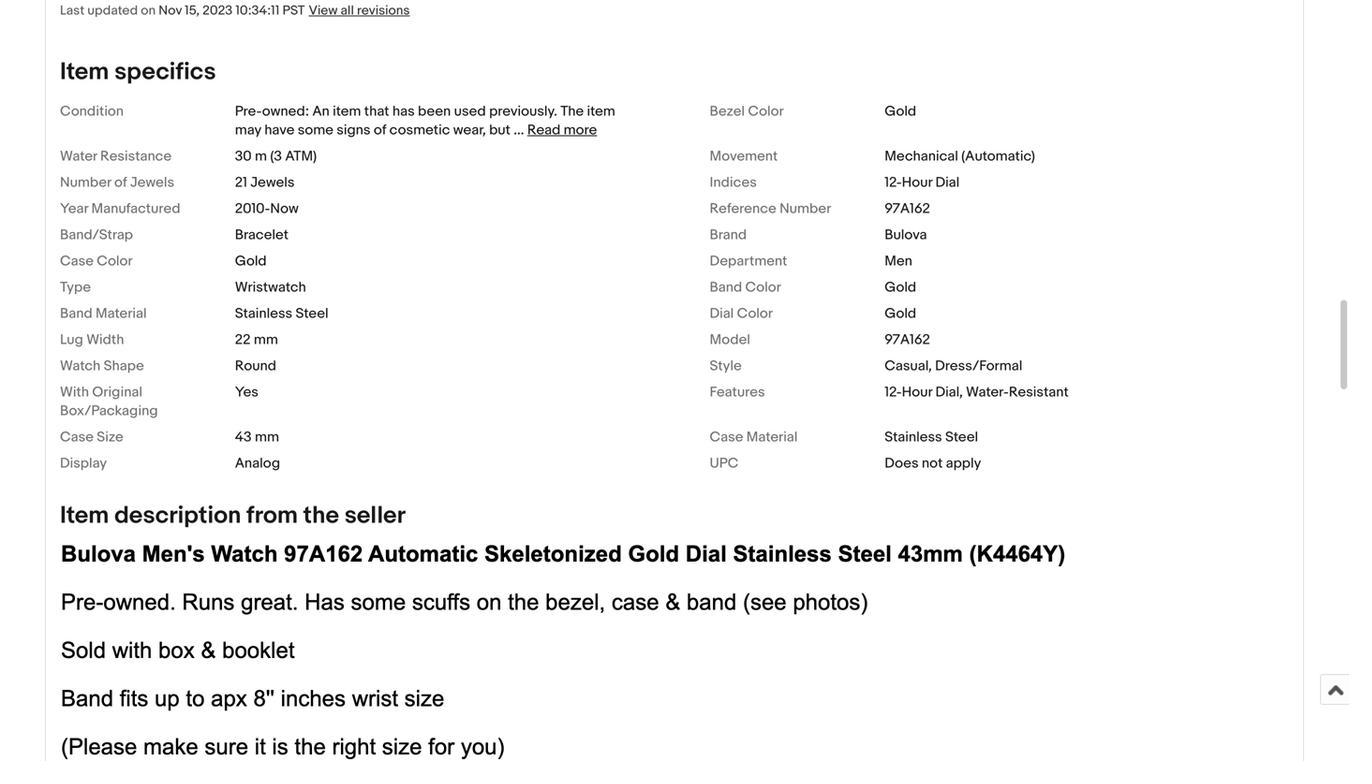 Task type: vqa. For each thing, say whether or not it's contained in the screenshot.
"Number of Jewels"
yes



Task type: describe. For each thing, give the bounding box(es) containing it.
of inside pre-owned: an item that has been used previously. the item may have some signs of cosmetic wear, but ...
[[374, 122, 386, 139]]

reference number
[[710, 201, 832, 217]]

2 jewels from the left
[[250, 174, 295, 191]]

band/strap
[[60, 227, 133, 244]]

case for case material
[[710, 429, 744, 446]]

on
[[141, 3, 156, 19]]

wear,
[[453, 122, 486, 139]]

steel for case material
[[946, 429, 979, 446]]

updated
[[87, 3, 138, 19]]

have
[[264, 122, 295, 139]]

dress/formal
[[935, 358, 1023, 375]]

seller
[[345, 502, 406, 531]]

color for dial color
[[737, 306, 773, 322]]

an
[[312, 103, 330, 120]]

wristwatch
[[235, 279, 306, 296]]

item description from the seller
[[60, 502, 406, 531]]

resistance
[[100, 148, 172, 165]]

been
[[418, 103, 451, 120]]

year
[[60, 201, 88, 217]]

band for band color
[[710, 279, 742, 296]]

apply
[[946, 455, 982, 472]]

the
[[303, 502, 339, 531]]

bulova
[[885, 227, 927, 244]]

features
[[710, 384, 765, 401]]

hour for dial
[[902, 174, 933, 191]]

97a162 for model
[[885, 332, 931, 349]]

last
[[60, 3, 84, 19]]

shape
[[104, 358, 144, 375]]

atm)
[[285, 148, 317, 165]]

analog
[[235, 455, 280, 472]]

band for band material
[[60, 306, 92, 322]]

year manufactured
[[60, 201, 180, 217]]

from
[[247, 502, 298, 531]]

bezel
[[710, 103, 745, 120]]

color for band color
[[746, 279, 781, 296]]

m
[[255, 148, 267, 165]]

resistant
[[1009, 384, 1069, 401]]

with
[[60, 384, 89, 401]]

last updated on nov 15, 2023 10:34:11 pst view all revisions
[[60, 3, 410, 19]]

stainless for case material
[[885, 429, 942, 446]]

mm for 43 mm
[[255, 429, 279, 446]]

width
[[86, 332, 124, 349]]

water resistance
[[60, 148, 172, 165]]

casual, dress/formal
[[885, 358, 1023, 375]]

upc
[[710, 455, 739, 472]]

dial color
[[710, 306, 773, 322]]

description
[[114, 502, 241, 531]]

color for bezel color
[[748, 103, 784, 120]]

0 vertical spatial number
[[60, 174, 111, 191]]

item for item specifics
[[60, 58, 109, 87]]

number of jewels
[[60, 174, 174, 191]]

all
[[341, 3, 354, 19]]

round
[[235, 358, 276, 375]]

view all revisions link
[[305, 2, 410, 19]]

43 mm
[[235, 429, 279, 446]]

has
[[393, 103, 415, 120]]

1 jewels from the left
[[130, 174, 174, 191]]

original
[[92, 384, 142, 401]]

used
[[454, 103, 486, 120]]

gold for dial color
[[885, 306, 917, 322]]

material for case material
[[747, 429, 798, 446]]

box/packaging
[[60, 403, 158, 420]]

nov
[[159, 3, 182, 19]]

case material
[[710, 429, 798, 446]]

30
[[235, 148, 252, 165]]

stainless for band material
[[235, 306, 293, 322]]

does not apply
[[885, 455, 982, 472]]

movement
[[710, 148, 778, 165]]

lug
[[60, 332, 83, 349]]

that
[[364, 103, 389, 120]]

12-hour dial
[[885, 174, 960, 191]]

condition
[[60, 103, 124, 120]]

read more button
[[527, 122, 597, 139]]

style
[[710, 358, 742, 375]]

22
[[235, 332, 251, 349]]

21
[[235, 174, 247, 191]]

21 jewels
[[235, 174, 295, 191]]

specifics
[[114, 58, 216, 87]]

type
[[60, 279, 91, 296]]

cosmetic
[[390, 122, 450, 139]]

15,
[[185, 3, 200, 19]]

case color
[[60, 253, 133, 270]]

case for case size
[[60, 429, 94, 446]]

case for case color
[[60, 253, 94, 270]]

lug width
[[60, 332, 124, 349]]

signs
[[337, 122, 371, 139]]

item for item description from the seller
[[60, 502, 109, 531]]



Task type: locate. For each thing, give the bounding box(es) containing it.
0 vertical spatial mm
[[254, 332, 278, 349]]

0 horizontal spatial material
[[96, 306, 147, 322]]

0 horizontal spatial number
[[60, 174, 111, 191]]

of
[[374, 122, 386, 139], [114, 174, 127, 191]]

material down features
[[747, 429, 798, 446]]

mm right the 22
[[254, 332, 278, 349]]

1 vertical spatial 97a162
[[885, 332, 931, 349]]

size
[[97, 429, 123, 446]]

watch shape
[[60, 358, 144, 375]]

brand
[[710, 227, 747, 244]]

pre-owned: an item that has been used previously. the item may have some signs of cosmetic wear, but ...
[[235, 103, 615, 139]]

0 vertical spatial stainless steel
[[235, 306, 329, 322]]

1 vertical spatial of
[[114, 174, 127, 191]]

steel down wristwatch
[[296, 306, 329, 322]]

stainless up does
[[885, 429, 942, 446]]

1 item from the left
[[333, 103, 361, 120]]

0 vertical spatial steel
[[296, 306, 329, 322]]

2 hour from the top
[[902, 384, 933, 401]]

band up the "dial color"
[[710, 279, 742, 296]]

1 item from the top
[[60, 58, 109, 87]]

(3
[[270, 148, 282, 165]]

stainless steel for case material
[[885, 429, 979, 446]]

jewels down the resistance
[[130, 174, 174, 191]]

1 vertical spatial hour
[[902, 384, 933, 401]]

1 horizontal spatial item
[[587, 103, 615, 120]]

stainless steel for band material
[[235, 306, 329, 322]]

12- for 12-hour dial
[[885, 174, 902, 191]]

may
[[235, 122, 261, 139]]

0 horizontal spatial jewels
[[130, 174, 174, 191]]

band color
[[710, 279, 781, 296]]

indices
[[710, 174, 757, 191]]

jewels
[[130, 174, 174, 191], [250, 174, 295, 191]]

water-
[[966, 384, 1009, 401]]

stainless steel down wristwatch
[[235, 306, 329, 322]]

mm
[[254, 332, 278, 349], [255, 429, 279, 446]]

1 hour from the top
[[902, 174, 933, 191]]

bezel color
[[710, 103, 784, 120]]

the
[[561, 103, 584, 120]]

number
[[60, 174, 111, 191], [780, 201, 832, 217]]

2010-now
[[235, 201, 299, 217]]

color right bezel
[[748, 103, 784, 120]]

0 vertical spatial material
[[96, 306, 147, 322]]

1 vertical spatial band
[[60, 306, 92, 322]]

12- for 12-hour dial, water-resistant
[[885, 384, 902, 401]]

pre-
[[235, 103, 262, 120]]

12- down mechanical
[[885, 174, 902, 191]]

dial up model
[[710, 306, 734, 322]]

color
[[748, 103, 784, 120], [97, 253, 133, 270], [746, 279, 781, 296], [737, 306, 773, 322]]

2 item from the top
[[60, 502, 109, 531]]

0 horizontal spatial stainless
[[235, 306, 293, 322]]

now
[[270, 201, 299, 217]]

item specifics
[[60, 58, 216, 87]]

color down band color
[[737, 306, 773, 322]]

band
[[710, 279, 742, 296], [60, 306, 92, 322]]

0 vertical spatial band
[[710, 279, 742, 296]]

band down the type
[[60, 306, 92, 322]]

0 vertical spatial hour
[[902, 174, 933, 191]]

0 vertical spatial item
[[60, 58, 109, 87]]

0 horizontal spatial stainless steel
[[235, 306, 329, 322]]

1 horizontal spatial stainless
[[885, 429, 942, 446]]

30 m (3 atm)
[[235, 148, 317, 165]]

22 mm
[[235, 332, 278, 349]]

mm for 22 mm
[[254, 332, 278, 349]]

display
[[60, 455, 107, 472]]

0 vertical spatial dial
[[936, 174, 960, 191]]

hour down casual, at the right top of the page
[[902, 384, 933, 401]]

0 vertical spatial stainless
[[235, 306, 293, 322]]

97a162 up "bulova"
[[885, 201, 931, 217]]

1 vertical spatial steel
[[946, 429, 979, 446]]

0 horizontal spatial of
[[114, 174, 127, 191]]

gold
[[885, 103, 917, 120], [235, 253, 267, 270], [885, 279, 917, 296], [885, 306, 917, 322]]

1 vertical spatial dial
[[710, 306, 734, 322]]

0 vertical spatial of
[[374, 122, 386, 139]]

owned:
[[262, 103, 309, 120]]

mechanical (automatic)
[[885, 148, 1035, 165]]

number right the "reference"
[[780, 201, 832, 217]]

0 horizontal spatial dial
[[710, 306, 734, 322]]

1 vertical spatial 12-
[[885, 384, 902, 401]]

read more
[[527, 122, 597, 139]]

1 horizontal spatial stainless steel
[[885, 429, 979, 446]]

jewels down 30 m (3 atm)
[[250, 174, 295, 191]]

color down band/strap
[[97, 253, 133, 270]]

2 item from the left
[[587, 103, 615, 120]]

2 97a162 from the top
[[885, 332, 931, 349]]

0 horizontal spatial band
[[60, 306, 92, 322]]

1 horizontal spatial jewels
[[250, 174, 295, 191]]

1 horizontal spatial of
[[374, 122, 386, 139]]

stainless down wristwatch
[[235, 306, 293, 322]]

not
[[922, 455, 943, 472]]

steel for band material
[[296, 306, 329, 322]]

some
[[298, 122, 334, 139]]

2 12- from the top
[[885, 384, 902, 401]]

1 97a162 from the top
[[885, 201, 931, 217]]

0 vertical spatial 12-
[[885, 174, 902, 191]]

0 vertical spatial 97a162
[[885, 201, 931, 217]]

gold for bezel color
[[885, 103, 917, 120]]

1 vertical spatial stainless steel
[[885, 429, 979, 446]]

mm right 43
[[255, 429, 279, 446]]

color down department
[[746, 279, 781, 296]]

band material
[[60, 306, 147, 322]]

steel
[[296, 306, 329, 322], [946, 429, 979, 446]]

hour down mechanical
[[902, 174, 933, 191]]

model
[[710, 332, 751, 349]]

stainless steel
[[235, 306, 329, 322], [885, 429, 979, 446]]

manufactured
[[91, 201, 180, 217]]

does
[[885, 455, 919, 472]]

of down "that" on the left top of page
[[374, 122, 386, 139]]

hour
[[902, 174, 933, 191], [902, 384, 933, 401]]

97a162 up casual, at the right top of the page
[[885, 332, 931, 349]]

97a162 for reference number
[[885, 201, 931, 217]]

pst
[[283, 3, 305, 19]]

steel up apply
[[946, 429, 979, 446]]

dial,
[[936, 384, 963, 401]]

item
[[60, 58, 109, 87], [60, 502, 109, 531]]

stainless steel up not
[[885, 429, 979, 446]]

but
[[489, 122, 511, 139]]

case
[[60, 253, 94, 270], [60, 429, 94, 446], [710, 429, 744, 446]]

item
[[333, 103, 361, 120], [587, 103, 615, 120]]

1 horizontal spatial material
[[747, 429, 798, 446]]

1 vertical spatial material
[[747, 429, 798, 446]]

case up upc
[[710, 429, 744, 446]]

case up the type
[[60, 253, 94, 270]]

gold for band color
[[885, 279, 917, 296]]

2010-
[[235, 201, 270, 217]]

of up year manufactured
[[114, 174, 127, 191]]

men
[[885, 253, 913, 270]]

material for band material
[[96, 306, 147, 322]]

0 horizontal spatial item
[[333, 103, 361, 120]]

43
[[235, 429, 252, 446]]

1 horizontal spatial dial
[[936, 174, 960, 191]]

item up the more
[[587, 103, 615, 120]]

1 vertical spatial mm
[[255, 429, 279, 446]]

1 horizontal spatial steel
[[946, 429, 979, 446]]

dial down "mechanical (automatic)"
[[936, 174, 960, 191]]

case up display
[[60, 429, 94, 446]]

...
[[514, 122, 524, 139]]

item down display
[[60, 502, 109, 531]]

1 vertical spatial stainless
[[885, 429, 942, 446]]

reference
[[710, 201, 777, 217]]

(automatic)
[[962, 148, 1035, 165]]

read
[[527, 122, 561, 139]]

1 horizontal spatial band
[[710, 279, 742, 296]]

material up width
[[96, 306, 147, 322]]

1 12- from the top
[[885, 174, 902, 191]]

12- down casual, at the right top of the page
[[885, 384, 902, 401]]

10:34:11
[[236, 3, 280, 19]]

with original box/packaging
[[60, 384, 158, 420]]

yes
[[235, 384, 259, 401]]

bracelet
[[235, 227, 289, 244]]

revisions
[[357, 3, 410, 19]]

stainless
[[235, 306, 293, 322], [885, 429, 942, 446]]

2023
[[203, 3, 233, 19]]

item up condition
[[60, 58, 109, 87]]

hour for dial,
[[902, 384, 933, 401]]

97a162
[[885, 201, 931, 217], [885, 332, 931, 349]]

number down water
[[60, 174, 111, 191]]

1 vertical spatial item
[[60, 502, 109, 531]]

1 vertical spatial number
[[780, 201, 832, 217]]

1 horizontal spatial number
[[780, 201, 832, 217]]

0 horizontal spatial steel
[[296, 306, 329, 322]]

case size
[[60, 429, 123, 446]]

gold for case color
[[235, 253, 267, 270]]

color for case color
[[97, 253, 133, 270]]

item up signs
[[333, 103, 361, 120]]



